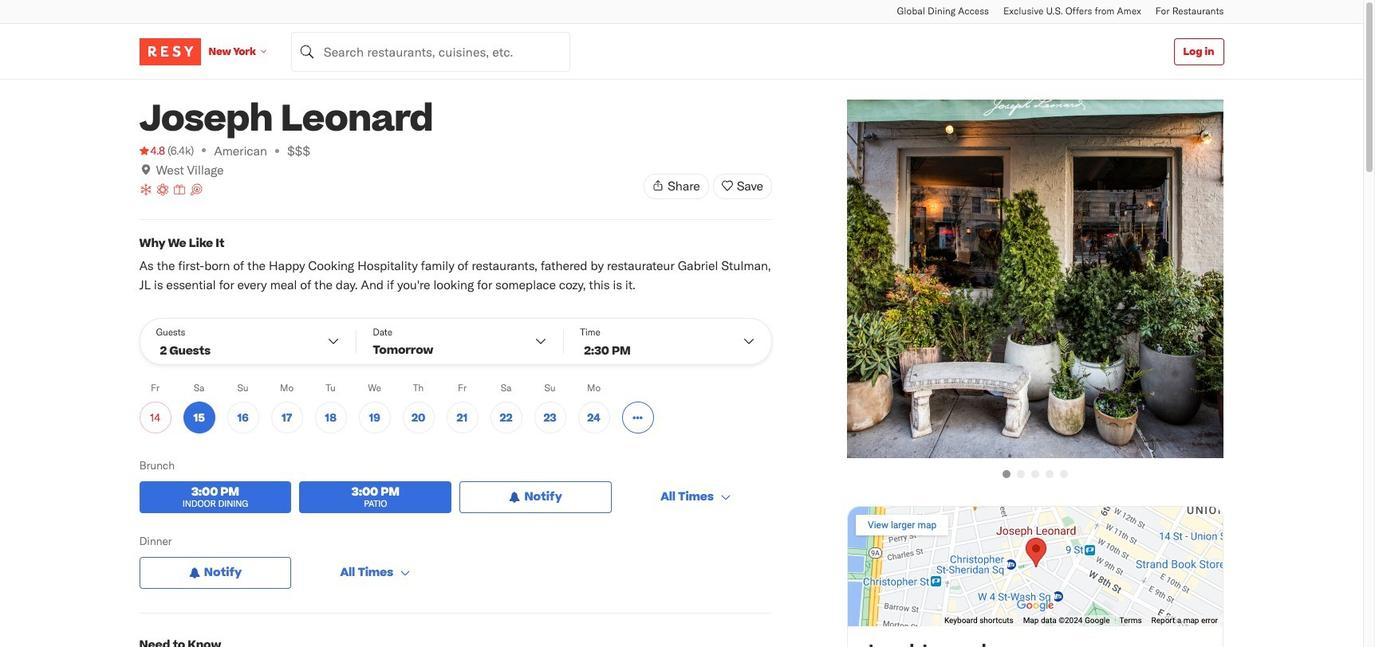Task type: locate. For each thing, give the bounding box(es) containing it.
None field
[[291, 32, 570, 71]]



Task type: describe. For each thing, give the bounding box(es) containing it.
Search restaurants, cuisines, etc. text field
[[291, 32, 570, 71]]

4.8 out of 5 stars image
[[139, 143, 165, 159]]



